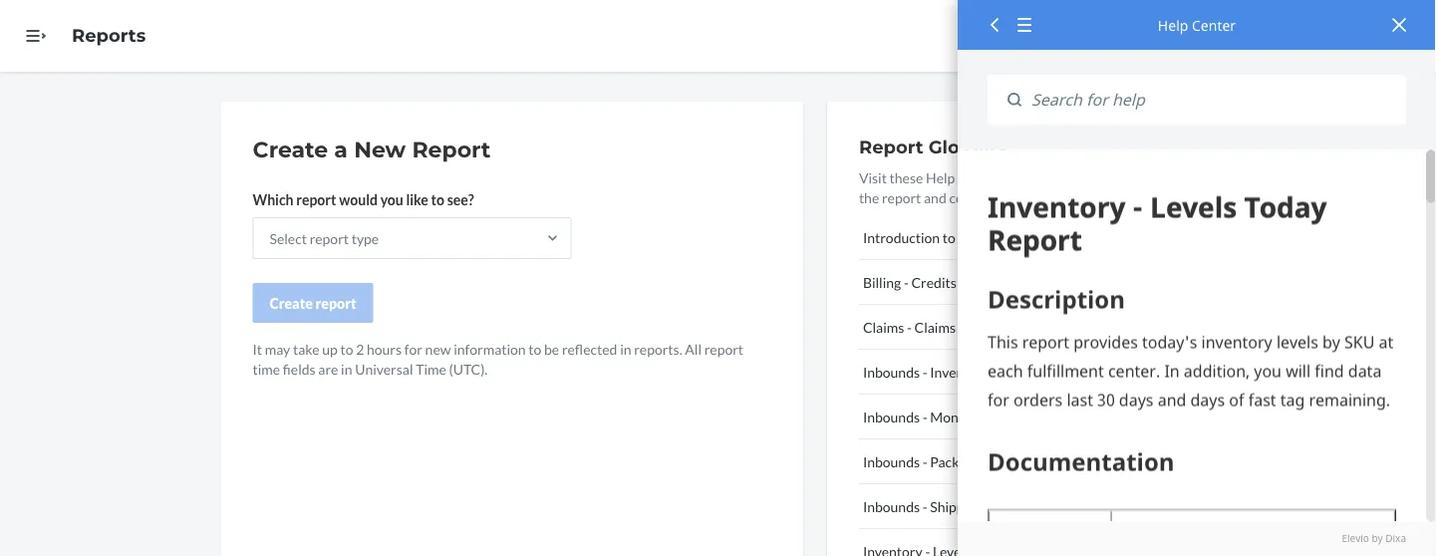 Task type: locate. For each thing, give the bounding box(es) containing it.
help up search search box
[[1158, 15, 1188, 34]]

dixa
[[1386, 532, 1406, 545]]

3 inbounds from the top
[[863, 453, 920, 470]]

create up may in the bottom left of the page
[[270, 295, 313, 311]]

the
[[859, 189, 879, 206]]

billing - credits report button
[[859, 260, 1184, 305]]

report inside the visit these help center articles to get a description of the report and column details.
[[882, 189, 921, 206]]

billing - credits report
[[863, 274, 1002, 291]]

inbounds - monthly reconciliation button
[[859, 395, 1184, 440]]

would
[[339, 191, 378, 208]]

0 vertical spatial center
[[1192, 15, 1236, 34]]

reconciliation
[[993, 363, 1080, 380], [985, 408, 1072, 425], [1015, 498, 1102, 515]]

create inside button
[[270, 295, 313, 311]]

center up search search box
[[1192, 15, 1236, 34]]

0 horizontal spatial in
[[341, 360, 352, 377]]

1 vertical spatial help
[[926, 169, 955, 186]]

0 horizontal spatial report
[[412, 136, 491, 163]]

inbounds left packages
[[863, 453, 920, 470]]

report down the reporting
[[959, 274, 1002, 291]]

0 vertical spatial reconciliation
[[993, 363, 1080, 380]]

description
[[1099, 169, 1168, 186]]

report
[[859, 136, 924, 157], [412, 136, 491, 163], [959, 274, 1002, 291]]

may
[[265, 340, 290, 357]]

reports link
[[72, 25, 146, 46]]

report up the see?
[[412, 136, 491, 163]]

information
[[454, 340, 526, 357]]

report inside button
[[959, 274, 1002, 291]]

- left monthly
[[923, 408, 928, 425]]

claims
[[863, 318, 904, 335], [915, 318, 956, 335]]

- down billing - credits report
[[907, 318, 912, 335]]

1 inbounds from the top
[[863, 363, 920, 380]]

a
[[334, 136, 348, 163], [1089, 169, 1096, 186]]

report left type
[[310, 230, 349, 247]]

1 claims from the left
[[863, 318, 904, 335]]

- for monthly
[[923, 408, 928, 425]]

- inside button
[[904, 274, 909, 291]]

0 vertical spatial help
[[1158, 15, 1188, 34]]

which report would you like to see?
[[253, 191, 474, 208]]

0 horizontal spatial center
[[958, 169, 1001, 186]]

new
[[425, 340, 451, 357]]

report up the up
[[316, 295, 356, 311]]

1 vertical spatial center
[[958, 169, 1001, 186]]

credits
[[912, 274, 957, 291]]

inbounds inside 'button'
[[863, 498, 920, 515]]

(utc).
[[449, 360, 488, 377]]

articles
[[1003, 169, 1048, 186]]

reconciliation down inbounds - packages button
[[1015, 498, 1102, 515]]

report for select report type
[[310, 230, 349, 247]]

help inside the visit these help center articles to get a description of the report and column details.
[[926, 169, 955, 186]]

2 inbounds from the top
[[863, 408, 920, 425]]

see?
[[447, 191, 474, 208]]

- inside 'button'
[[923, 498, 928, 515]]

inbounds for inbounds - packages
[[863, 453, 920, 470]]

in left reports.
[[620, 340, 631, 357]]

reconciliation down claims - claims submitted button
[[993, 363, 1080, 380]]

report down these
[[882, 189, 921, 206]]

billing
[[863, 274, 901, 291]]

to
[[1051, 169, 1064, 186], [431, 191, 444, 208], [943, 229, 956, 246], [340, 340, 353, 357], [529, 340, 542, 357]]

inbounds - packages button
[[859, 440, 1184, 484]]

reporting
[[958, 229, 1019, 246]]

in right are
[[341, 360, 352, 377]]

to left get
[[1051, 169, 1064, 186]]

in
[[620, 340, 631, 357], [341, 360, 352, 377]]

report up these
[[859, 136, 924, 157]]

by
[[1372, 532, 1383, 545]]

1 vertical spatial reconciliation
[[985, 408, 1072, 425]]

elevio by dixa link
[[988, 532, 1406, 546]]

- left packages
[[923, 453, 928, 470]]

- for credits
[[904, 274, 909, 291]]

inbounds - shipping plan reconciliation
[[863, 498, 1102, 515]]

monthly
[[930, 408, 982, 425]]

1 horizontal spatial claims
[[915, 318, 956, 335]]

report for billing - credits report
[[959, 274, 1002, 291]]

report up select report type
[[296, 191, 336, 208]]

elevio
[[1342, 532, 1369, 545]]

0 vertical spatial create
[[253, 136, 328, 163]]

are
[[318, 360, 338, 377]]

report glossary
[[859, 136, 1008, 157]]

center
[[1192, 15, 1236, 34], [958, 169, 1001, 186]]

help center
[[1158, 15, 1236, 34]]

1 horizontal spatial report
[[859, 136, 924, 157]]

4 inbounds from the top
[[863, 498, 920, 515]]

- right billing
[[904, 274, 909, 291]]

2 horizontal spatial report
[[959, 274, 1002, 291]]

0 vertical spatial a
[[334, 136, 348, 163]]

inbounds up inbounds - packages
[[863, 408, 920, 425]]

- left inventory
[[923, 363, 928, 380]]

claims down credits
[[915, 318, 956, 335]]

create up which
[[253, 136, 328, 163]]

report right the all on the bottom left of page
[[704, 340, 744, 357]]

a right get
[[1089, 169, 1096, 186]]

shipping
[[930, 498, 983, 515]]

submitted
[[959, 318, 1022, 335]]

reports
[[72, 25, 146, 46]]

0 horizontal spatial a
[[334, 136, 348, 163]]

reconciliation down "inbounds - inventory reconciliation" button at the right of page
[[985, 408, 1072, 425]]

of
[[1170, 169, 1183, 186]]

time
[[253, 360, 280, 377]]

- for inventory
[[923, 363, 928, 380]]

0 vertical spatial in
[[620, 340, 631, 357]]

create
[[253, 136, 328, 163], [270, 295, 313, 311]]

1 horizontal spatial a
[[1089, 169, 1096, 186]]

reflected
[[562, 340, 617, 357]]

-
[[904, 274, 909, 291], [907, 318, 912, 335], [923, 363, 928, 380], [923, 408, 928, 425], [923, 453, 928, 470], [923, 498, 928, 515]]

help up and
[[926, 169, 955, 186]]

2 claims from the left
[[915, 318, 956, 335]]

center up column
[[958, 169, 1001, 186]]

visit
[[859, 169, 887, 186]]

0 horizontal spatial help
[[926, 169, 955, 186]]

create for create a new report
[[253, 136, 328, 163]]

report inside button
[[316, 295, 356, 311]]

create report
[[270, 295, 356, 311]]

inbounds down inbounds - packages
[[863, 498, 920, 515]]

1 vertical spatial create
[[270, 295, 313, 311]]

these
[[890, 169, 923, 186]]

select
[[270, 230, 307, 247]]

introduction to reporting button
[[859, 215, 1184, 260]]

center inside the visit these help center articles to get a description of the report and column details.
[[958, 169, 1001, 186]]

inbounds
[[863, 363, 920, 380], [863, 408, 920, 425], [863, 453, 920, 470], [863, 498, 920, 515]]

0 horizontal spatial claims
[[863, 318, 904, 335]]

inbounds down the claims - claims submitted
[[863, 363, 920, 380]]

create a new report
[[253, 136, 491, 163]]

- for packages
[[923, 453, 928, 470]]

like
[[406, 191, 428, 208]]

universal
[[355, 360, 413, 377]]

a left new
[[334, 136, 348, 163]]

reconciliation for inbounds - inventory reconciliation
[[993, 363, 1080, 380]]

- left shipping on the right of the page
[[923, 498, 928, 515]]

1 vertical spatial a
[[1089, 169, 1096, 186]]

2 vertical spatial reconciliation
[[1015, 498, 1102, 515]]

glossary
[[929, 136, 1008, 157]]

claims down billing
[[863, 318, 904, 335]]

help
[[1158, 15, 1188, 34], [926, 169, 955, 186]]

report
[[882, 189, 921, 206], [296, 191, 336, 208], [310, 230, 349, 247], [316, 295, 356, 311], [704, 340, 744, 357]]

to left the reporting
[[943, 229, 956, 246]]



Task type: describe. For each thing, give the bounding box(es) containing it.
time
[[416, 360, 446, 377]]

inbounds - shipping plan reconciliation button
[[859, 484, 1184, 529]]

inbounds for inbounds - shipping plan reconciliation
[[863, 498, 920, 515]]

open navigation image
[[24, 24, 48, 48]]

type
[[352, 230, 379, 247]]

inbounds - monthly reconciliation
[[863, 408, 1072, 425]]

be
[[544, 340, 559, 357]]

create for create report
[[270, 295, 313, 311]]

- for shipping
[[923, 498, 928, 515]]

packages
[[930, 453, 987, 470]]

inbounds - inventory reconciliation
[[863, 363, 1080, 380]]

report inside it may take up to 2 hours for new information to be reflected in reports. all report time fields are in universal time (utc).
[[704, 340, 744, 357]]

introduction to reporting
[[863, 229, 1019, 246]]

to left be
[[529, 340, 542, 357]]

1 vertical spatial in
[[341, 360, 352, 377]]

- for claims
[[907, 318, 912, 335]]

inbounds - packages
[[863, 453, 987, 470]]

a inside the visit these help center articles to get a description of the report and column details.
[[1089, 169, 1096, 186]]

select report type
[[270, 230, 379, 247]]

Search search field
[[1022, 75, 1406, 125]]

to inside the visit these help center articles to get a description of the report and column details.
[[1051, 169, 1064, 186]]

report for create a new report
[[412, 136, 491, 163]]

it may take up to 2 hours for new information to be reflected in reports. all report time fields are in universal time (utc).
[[253, 340, 744, 377]]

take
[[293, 340, 319, 357]]

1 horizontal spatial center
[[1192, 15, 1236, 34]]

it
[[253, 340, 262, 357]]

introduction
[[863, 229, 940, 246]]

to inside button
[[943, 229, 956, 246]]

1 horizontal spatial in
[[620, 340, 631, 357]]

you
[[380, 191, 403, 208]]

fields
[[283, 360, 316, 377]]

elevio by dixa
[[1342, 532, 1406, 545]]

2
[[356, 340, 364, 357]]

inventory
[[930, 363, 990, 380]]

get
[[1067, 169, 1086, 186]]

which
[[253, 191, 294, 208]]

new
[[354, 136, 406, 163]]

hours
[[367, 340, 402, 357]]

to right like
[[431, 191, 444, 208]]

inbounds for inbounds - monthly reconciliation
[[863, 408, 920, 425]]

column
[[949, 189, 994, 206]]

all
[[685, 340, 702, 357]]

for
[[404, 340, 423, 357]]

1 horizontal spatial help
[[1158, 15, 1188, 34]]

reconciliation inside 'button'
[[1015, 498, 1102, 515]]

inbounds - inventory reconciliation button
[[859, 350, 1184, 395]]

reports.
[[634, 340, 682, 357]]

and
[[924, 189, 947, 206]]

claims - claims submitted button
[[859, 305, 1184, 350]]

details.
[[997, 189, 1040, 206]]

plan
[[986, 498, 1013, 515]]

create report button
[[253, 283, 373, 323]]

inbounds for inbounds - inventory reconciliation
[[863, 363, 920, 380]]

to left 2
[[340, 340, 353, 357]]

claims - claims submitted
[[863, 318, 1022, 335]]

visit these help center articles to get a description of the report and column details.
[[859, 169, 1183, 206]]

up
[[322, 340, 338, 357]]

reconciliation for inbounds - monthly reconciliation
[[985, 408, 1072, 425]]

report for which report would you like to see?
[[296, 191, 336, 208]]

report for create report
[[316, 295, 356, 311]]



Task type: vqa. For each thing, say whether or not it's contained in the screenshot.
(UTC).
yes



